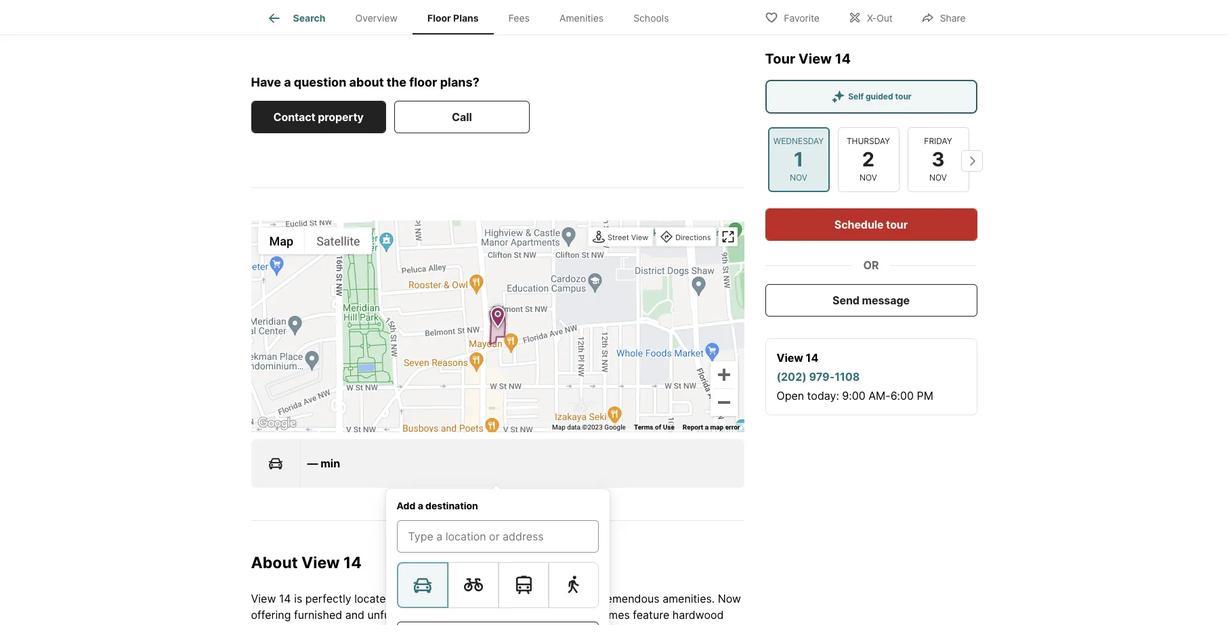 Task type: vqa. For each thing, say whether or not it's contained in the screenshot.
feed
no



Task type: locate. For each thing, give the bounding box(es) containing it.
floor
[[427, 12, 451, 24]]

offering
[[251, 609, 291, 623]]

2 horizontal spatial a
[[705, 424, 709, 432]]

with down 'apartment'
[[556, 625, 578, 626]]

tour
[[895, 91, 912, 102], [886, 218, 908, 232]]

apartments,
[[431, 609, 493, 623]]

street view
[[608, 233, 648, 243]]

nov down 1
[[790, 173, 807, 183]]

now
[[718, 593, 741, 606]]

wednesday
[[773, 136, 824, 146]]

feature
[[633, 609, 669, 623]]

a left "map"
[[705, 424, 709, 432]]

send message
[[833, 294, 910, 308]]

contact property button
[[251, 101, 386, 134]]

out
[[877, 12, 893, 23]]

property
[[318, 111, 364, 124]]

6:00
[[890, 389, 914, 403]]

0 vertical spatial tour
[[895, 91, 912, 102]]

2 horizontal spatial nov
[[929, 173, 947, 183]]

have
[[251, 75, 281, 89]]

question
[[294, 75, 346, 89]]

0 horizontal spatial and
[[345, 609, 364, 623]]

view up complete
[[496, 609, 521, 623]]

and up unfurnished
[[396, 593, 415, 606]]

tour view 14
[[765, 51, 851, 67]]

1 horizontal spatial and
[[396, 593, 415, 606]]

a for destination
[[418, 501, 423, 512]]

map for map
[[269, 234, 293, 248]]

self
[[848, 91, 864, 102]]

schedule tour button
[[765, 209, 977, 241]]

message
[[862, 294, 910, 308]]

favorite
[[784, 12, 820, 23]]

0 horizontal spatial map
[[269, 234, 293, 248]]

furnished
[[294, 609, 342, 623]]

view up (202)
[[777, 352, 803, 365]]

14 up self
[[835, 51, 851, 67]]

tour inside option
[[895, 91, 912, 102]]

fees
[[508, 12, 530, 24]]

map button
[[258, 228, 305, 255]]

share
[[940, 12, 966, 23]]

floor plans tab
[[412, 2, 494, 35]]

about
[[349, 75, 384, 89]]

view right street
[[631, 233, 648, 243]]

floors,
[[251, 625, 283, 626]]

0 horizontal spatial nov
[[790, 173, 807, 183]]

tour right schedule
[[886, 218, 908, 232]]

2 vertical spatial a
[[418, 501, 423, 512]]

menu bar containing map
[[258, 228, 372, 255]]

map
[[269, 234, 293, 248], [552, 424, 565, 432]]

a right "add"
[[418, 501, 423, 512]]

perfectly
[[305, 593, 351, 606]]

tour inside button
[[886, 218, 908, 232]]

1 horizontal spatial nov
[[860, 173, 877, 183]]

1 horizontal spatial map
[[552, 424, 565, 432]]

1 nov from the left
[[790, 173, 807, 183]]

tab list
[[251, 0, 695, 35]]

about
[[251, 554, 298, 573]]

3 nov from the left
[[929, 173, 947, 183]]

the
[[387, 75, 406, 89]]

directions button
[[657, 229, 714, 247]]

satellite button
[[305, 228, 372, 255]]

favorite button
[[753, 3, 831, 31]]

1 vertical spatial and
[[345, 609, 364, 623]]

map region
[[177, 141, 871, 488]]

1 vertical spatial tour
[[886, 218, 908, 232]]

with up 'apartment'
[[573, 593, 595, 606]]

a
[[284, 75, 291, 89], [705, 424, 709, 432], [418, 501, 423, 512]]

call button
[[394, 101, 530, 134]]

schools
[[633, 12, 669, 24]]

and up "ceiling" at the left
[[345, 609, 364, 623]]

1 vertical spatial a
[[705, 424, 709, 432]]

windows,
[[366, 625, 414, 626]]

nov down "3"
[[929, 173, 947, 183]]

overview tab
[[340, 2, 412, 35]]

1 horizontal spatial a
[[418, 501, 423, 512]]

979-
[[809, 371, 835, 384]]

floor-
[[286, 625, 314, 626]]

nov inside thursday 2 nov
[[860, 173, 877, 183]]

2 nov from the left
[[860, 173, 877, 183]]

friday
[[924, 136, 952, 146]]

unfurnished
[[367, 609, 428, 623]]

(202)
[[777, 371, 807, 384]]

plans?
[[440, 75, 479, 89]]

14 left is
[[279, 593, 291, 606]]

view inside button
[[631, 233, 648, 243]]

about view 14
[[251, 554, 362, 573]]

nov down the 2
[[860, 173, 877, 183]]

terms of use link
[[634, 424, 675, 432]]

send message button
[[765, 284, 977, 317]]

14 up complete
[[524, 609, 536, 623]]

2
[[862, 148, 875, 171]]

view 14 is perfectly located and features spacious apartments with tremendous amenities. now offering furnished and unfurnished apartments, view 14 apartment homes feature hardwood floors, floor-to-ceiling windows, modern kitchens complete with stainless steel appliances a
[[251, 593, 741, 626]]

a right the have
[[284, 75, 291, 89]]

map inside popup button
[[269, 234, 293, 248]]

destination
[[425, 501, 478, 512]]

1
[[794, 148, 803, 171]]

hardwood
[[672, 609, 724, 623]]

1 vertical spatial map
[[552, 424, 565, 432]]

0 horizontal spatial a
[[284, 75, 291, 89]]

map left data
[[552, 424, 565, 432]]

tour
[[765, 51, 795, 67]]

0 vertical spatial a
[[284, 75, 291, 89]]

map data ©2023 google
[[552, 424, 626, 432]]

stainless
[[581, 625, 626, 626]]

map left satellite
[[269, 234, 293, 248]]

list box
[[397, 563, 598, 609]]

amenities tab
[[545, 2, 619, 35]]

nov inside friday 3 nov
[[929, 173, 947, 183]]

14 up (202) 979-1108 link
[[806, 352, 818, 365]]

menu bar
[[258, 228, 372, 255]]

friday 3 nov
[[924, 136, 952, 183]]

thursday 2 nov
[[847, 136, 890, 183]]

0 vertical spatial map
[[269, 234, 293, 248]]

report a map error link
[[683, 424, 740, 432]]

appliances
[[657, 625, 712, 626]]

plans
[[453, 12, 479, 24]]

report a map error
[[683, 424, 740, 432]]

0 vertical spatial with
[[573, 593, 595, 606]]

amenities
[[559, 12, 604, 24]]

tour right guided
[[895, 91, 912, 102]]

apartments
[[511, 593, 570, 606]]

thursday
[[847, 136, 890, 146]]

nov inside 'wednesday 1 nov'
[[790, 173, 807, 183]]

view
[[798, 51, 832, 67], [631, 233, 648, 243], [777, 352, 803, 365], [301, 554, 340, 573], [251, 593, 276, 606], [496, 609, 521, 623]]

self guided tour list box
[[765, 80, 977, 114]]

terms
[[634, 424, 653, 432]]

overview
[[355, 12, 398, 24]]



Task type: describe. For each thing, give the bounding box(es) containing it.
schedule tour
[[834, 218, 908, 232]]

guided
[[866, 91, 893, 102]]

self guided tour
[[848, 91, 912, 102]]

view up perfectly
[[301, 554, 340, 573]]

spacious
[[463, 593, 508, 606]]

1 vertical spatial with
[[556, 625, 578, 626]]

14 up "located"
[[343, 554, 362, 573]]

kitchens
[[459, 625, 502, 626]]

search link
[[266, 10, 325, 26]]

0 vertical spatial and
[[396, 593, 415, 606]]

google
[[604, 424, 626, 432]]

wednesday 1 nov
[[773, 136, 824, 183]]

view inside view 14 (202) 979-1108 open today: 9:00 am-6:00 pm
[[777, 352, 803, 365]]

of
[[655, 424, 661, 432]]

self guided tour option
[[765, 80, 977, 114]]

view 14 (202) 979-1108 open today: 9:00 am-6:00 pm
[[777, 352, 933, 403]]

a for map
[[705, 424, 709, 432]]

©2023
[[582, 424, 603, 432]]

call link
[[394, 101, 530, 134]]

Type a location or address text field
[[408, 529, 587, 545]]

located
[[354, 593, 393, 606]]

— min
[[307, 457, 340, 471]]

is
[[294, 593, 302, 606]]

error
[[725, 424, 740, 432]]

x-out button
[[836, 3, 904, 31]]

or
[[863, 259, 879, 272]]

to-
[[314, 625, 329, 626]]

complete
[[505, 625, 553, 626]]

tremendous
[[598, 593, 660, 606]]

homes
[[596, 609, 630, 623]]

directions
[[675, 233, 711, 243]]

3
[[932, 148, 945, 171]]

contact
[[273, 111, 315, 124]]

add a destination
[[397, 501, 478, 512]]

terms of use
[[634, 424, 675, 432]]

min
[[321, 457, 340, 471]]

nov for 2
[[860, 173, 877, 183]]

schools tab
[[619, 2, 684, 35]]

floor plans
[[427, 12, 479, 24]]

map
[[710, 424, 724, 432]]

floor
[[409, 75, 437, 89]]

steel
[[629, 625, 654, 626]]

modern
[[417, 625, 456, 626]]

google image
[[254, 415, 299, 433]]

am-
[[869, 389, 890, 403]]

—
[[307, 457, 318, 471]]

x-
[[867, 12, 877, 23]]

share button
[[910, 3, 977, 31]]

open
[[777, 389, 804, 403]]

nov for 3
[[929, 173, 947, 183]]

amenities.
[[663, 593, 715, 606]]

a for question
[[284, 75, 291, 89]]

next image
[[961, 150, 983, 172]]

report
[[683, 424, 703, 432]]

ceiling
[[329, 625, 363, 626]]

add
[[397, 501, 416, 512]]

search
[[293, 12, 325, 24]]

use
[[663, 424, 675, 432]]

today:
[[807, 389, 839, 403]]

street view button
[[589, 229, 652, 247]]

contact property
[[273, 111, 364, 124]]

apartment
[[539, 609, 593, 623]]

14 inside view 14 (202) 979-1108 open today: 9:00 am-6:00 pm
[[806, 352, 818, 365]]

map for map data ©2023 google
[[552, 424, 565, 432]]

data
[[567, 424, 581, 432]]

view up offering
[[251, 593, 276, 606]]

tab list containing search
[[251, 0, 695, 35]]

1108
[[835, 371, 860, 384]]

fees tab
[[494, 2, 545, 35]]

pm
[[917, 389, 933, 403]]

street
[[608, 233, 629, 243]]

call
[[452, 111, 472, 124]]

send
[[833, 294, 859, 308]]

nov for 1
[[790, 173, 807, 183]]

(202) 979-1108 link
[[777, 371, 860, 384]]

9:00
[[842, 389, 865, 403]]

view right tour on the right of the page
[[798, 51, 832, 67]]

x-out
[[867, 12, 893, 23]]



